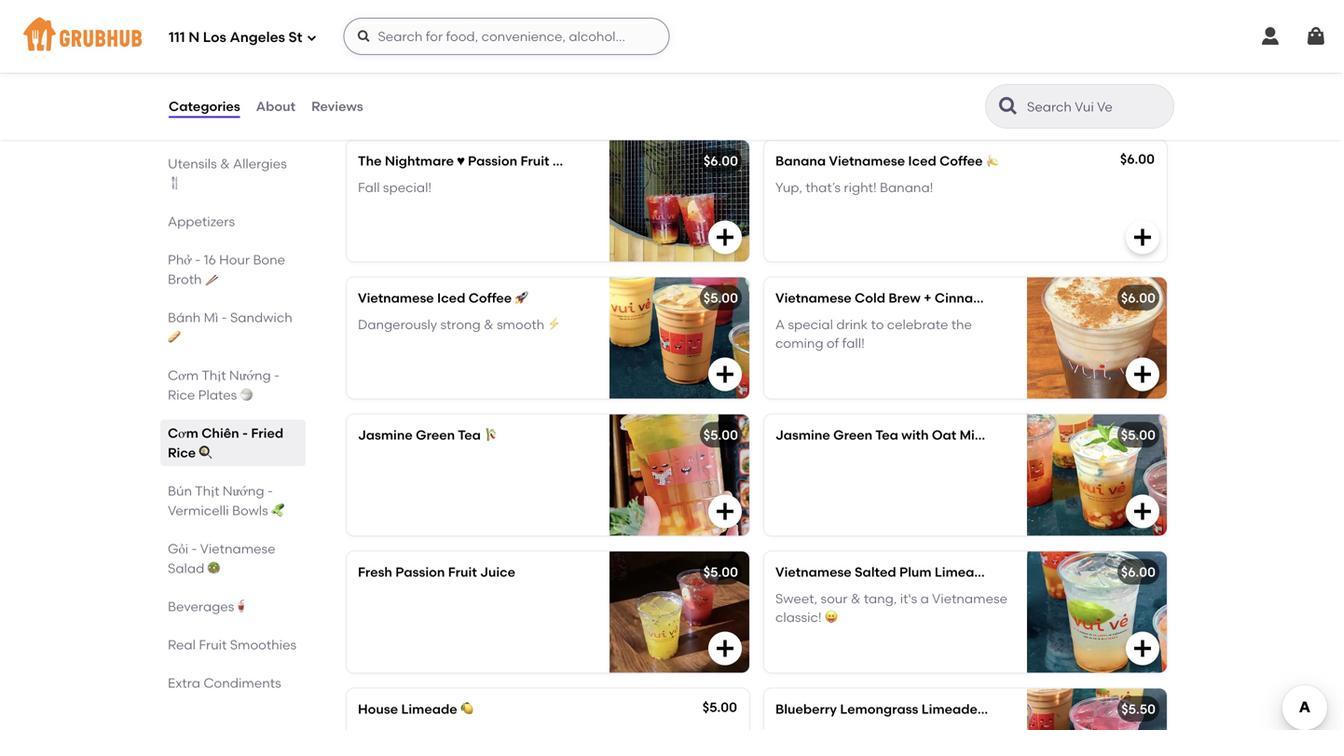 Task type: vqa. For each thing, say whether or not it's contained in the screenshot.
Imitation Crab
no



Task type: locate. For each thing, give the bounding box(es) containing it.
fruit right real
[[199, 637, 227, 653]]

shredded cabbage, lettuce, carrot, daikon, cucumber, cilantro, onions, peanuts & house dressing.
[[358, 0, 638, 40]]

⚡️
[[548, 316, 561, 332]]

2 green from the left
[[834, 427, 873, 443]]

1 green from the left
[[416, 427, 455, 443]]

coffee left 🚀
[[469, 290, 512, 306]]

beverages🥤 down 🥗
[[168, 599, 247, 614]]

0 horizontal spatial fruit
[[199, 637, 227, 653]]

- up 🥒
[[268, 483, 273, 499]]

gỏi
[[168, 541, 188, 557]]

$6.00
[[1121, 151, 1155, 167], [704, 153, 739, 169], [1122, 290, 1156, 306], [1122, 564, 1156, 580]]

green
[[416, 427, 455, 443], [834, 427, 873, 443]]

rice left plates
[[168, 387, 195, 403]]

passion right ♥
[[468, 153, 518, 169]]

cơm left chiên
[[168, 425, 198, 441]]

cold up to
[[855, 290, 886, 306]]

iced
[[909, 153, 937, 169], [437, 290, 466, 306]]

2 cơm from the top
[[168, 425, 198, 441]]

cơm chiên - fried rice 🍳
[[168, 425, 284, 461]]

phở - 16 hour bone broth 🥢
[[168, 252, 285, 287]]

- right gỏi
[[192, 541, 197, 557]]

2 jasmine from the left
[[776, 427, 831, 443]]

0 horizontal spatial beverages🥤
[[168, 599, 247, 614]]

svg image
[[1260, 25, 1282, 48], [357, 29, 372, 44], [714, 226, 737, 248], [1132, 363, 1154, 386], [714, 500, 737, 523], [714, 637, 737, 660]]

0 vertical spatial thịt
[[202, 367, 226, 383]]

1 horizontal spatial beverages🥤
[[343, 97, 466, 120]]

special!
[[383, 179, 432, 195]]

extra condiments
[[168, 675, 281, 691]]

1 horizontal spatial green
[[834, 427, 873, 443]]

0 horizontal spatial jasmine
[[358, 427, 413, 443]]

0 vertical spatial cơm
[[168, 367, 199, 383]]

0 horizontal spatial tea
[[458, 427, 481, 443]]

vietnamese up 🥗
[[200, 541, 276, 557]]

blueberry
[[776, 701, 837, 717]]

- up fried
[[274, 367, 280, 383]]

🍋
[[461, 701, 474, 717]]

salted up tang,
[[855, 564, 897, 580]]

vietnamese inside sweet, sour & tang, it's a vietnamese classic! 😝
[[933, 591, 1008, 606]]

- inside bún thịt nướng - vermicelli bowls 🥒
[[268, 483, 273, 499]]

blueberry lemongrass limeade 💙 image
[[1028, 689, 1167, 730]]

jasmine for jasmine green tea with oat milk 🎋✨
[[776, 427, 831, 443]]

coffee left "🍌"
[[940, 153, 983, 169]]

sweet, sour & tang, it's a vietnamese classic! 😝
[[776, 591, 1008, 625]]

0 vertical spatial salted
[[1005, 290, 1047, 306]]

1 jasmine from the left
[[358, 427, 413, 443]]

a
[[776, 316, 785, 332]]

bánh mì - sandwich 🥖 tab
[[168, 308, 298, 347]]

🥗
[[208, 560, 221, 576]]

111
[[169, 29, 185, 46]]

$5.00 for fresh passion fruit juice
[[704, 564, 739, 580]]

0 horizontal spatial green
[[416, 427, 455, 443]]

iced up "dangerously strong & smooth ⚡️"
[[437, 290, 466, 306]]

special
[[788, 316, 834, 332]]

2 horizontal spatial fruit
[[521, 153, 550, 169]]

fruit left hibiscus
[[521, 153, 550, 169]]

$5.00 for jasmine green tea 🎋
[[704, 427, 739, 443]]

broth
[[168, 271, 202, 287]]

smooth
[[497, 316, 545, 332]]

banana vietnamese iced coffee 🍌
[[776, 153, 1000, 169]]

- inside phở - 16 hour bone broth 🥢
[[195, 252, 201, 268]]

iced up banana!
[[909, 153, 937, 169]]

& inside 'shredded cabbage, lettuce, carrot, daikon, cucumber, cilantro, onions, peanuts & house dressing.'
[[587, 5, 597, 21]]

0 vertical spatial coffee
[[940, 153, 983, 169]]

reviews button
[[311, 73, 364, 140]]

🍌
[[986, 153, 1000, 169]]

green for with
[[834, 427, 873, 443]]

0 horizontal spatial coffee
[[469, 290, 512, 306]]

2 tea from the left
[[876, 427, 899, 443]]

nướng up 🍚
[[229, 367, 271, 383]]

house limeade 🍋
[[358, 701, 474, 717]]

fruit inside tab
[[199, 637, 227, 653]]

salad
[[168, 560, 204, 576]]

a special drink to celebrate the coming of fall!
[[776, 316, 973, 351]]

salted right "cinnamon"
[[1005, 290, 1047, 306]]

banana
[[776, 153, 826, 169]]

bánh
[[168, 310, 201, 325]]

1 cơm from the top
[[168, 367, 199, 383]]

smoothies
[[230, 637, 297, 653]]

beverages🥤 tab
[[168, 597, 298, 616]]

1 vertical spatial cơm
[[168, 425, 198, 441]]

strong
[[441, 316, 481, 332]]

of
[[827, 335, 840, 351]]

hour
[[219, 252, 250, 268]]

0 vertical spatial fruit
[[521, 153, 550, 169]]

1 rice from the top
[[168, 387, 195, 403]]

nướng inside bún thịt nướng - vermicelli bowls 🥒
[[223, 483, 264, 499]]

😝
[[825, 609, 838, 625]]

svg image for jasmine green tea 🎋 image
[[714, 500, 737, 523]]

1 horizontal spatial cold
[[1050, 290, 1081, 306]]

limeade left the 🍋
[[401, 701, 458, 717]]

1 vertical spatial rice
[[168, 445, 196, 461]]

1 horizontal spatial jasmine
[[776, 427, 831, 443]]

- inside gỏi - vietnamese salad 🥗
[[192, 541, 197, 557]]

passion right fresh
[[396, 564, 445, 580]]

thịt up vermicelli
[[195, 483, 219, 499]]

vietnamese iced coffee 🚀 image
[[610, 277, 750, 399]]

1 horizontal spatial passion
[[468, 153, 518, 169]]

thịt inside the cơm thịt nướng - rice plates 🍚
[[202, 367, 226, 383]]

- right mì
[[222, 310, 227, 325]]

rice left 🍳
[[168, 445, 196, 461]]

extra condiments tab
[[168, 673, 298, 693]]

1 horizontal spatial fruit
[[448, 564, 477, 580]]

cơm
[[168, 367, 199, 383], [168, 425, 198, 441]]

bún
[[168, 483, 192, 499]]

- left 16
[[195, 252, 201, 268]]

& right sour
[[851, 591, 861, 606]]

utensils & allergies 🍴 tab
[[168, 154, 298, 193]]

the
[[358, 153, 382, 169]]

+
[[924, 290, 932, 306]]

cơm inside cơm chiên - fried rice 🍳
[[168, 425, 198, 441]]

svg image
[[1305, 25, 1328, 48], [306, 32, 317, 43], [1132, 226, 1154, 248], [714, 363, 737, 386], [1132, 500, 1154, 523], [1132, 637, 1154, 660]]

cơm thịt nướng - rice plates 🍚 tab
[[168, 366, 298, 405]]

1 horizontal spatial iced
[[909, 153, 937, 169]]

0 vertical spatial rice
[[168, 387, 195, 403]]

nướng inside the cơm thịt nướng - rice plates 🍚
[[229, 367, 271, 383]]

2 rice from the top
[[168, 445, 196, 461]]

vietnamese up dangerously in the left top of the page
[[358, 290, 434, 306]]

cold left foam
[[1050, 290, 1081, 306]]

jasmine
[[358, 427, 413, 443], [776, 427, 831, 443]]

1 vertical spatial passion
[[396, 564, 445, 580]]

thịt up plates
[[202, 367, 226, 383]]

1 vertical spatial nướng
[[223, 483, 264, 499]]

svg image for vietnamese cold brew + cinnamon salted cold foam 🍂˚ ༘ ೀ⋆｡˚☕️ image
[[1132, 363, 1154, 386]]

tea for with
[[876, 427, 899, 443]]

appetizers tab
[[168, 212, 298, 231]]

tea left 🎋
[[458, 427, 481, 443]]

bone
[[253, 252, 285, 268]]

&
[[587, 5, 597, 21], [220, 156, 230, 172], [484, 316, 494, 332], [851, 591, 861, 606]]

daikon,
[[584, 0, 631, 2]]

$5.00
[[704, 290, 739, 306], [704, 427, 739, 443], [1122, 427, 1156, 443], [704, 564, 739, 580], [703, 699, 738, 715]]

fruit left juice
[[448, 564, 477, 580]]

1 vertical spatial thịt
[[195, 483, 219, 499]]

vietnamese
[[829, 153, 906, 169], [358, 290, 434, 306], [776, 290, 852, 306], [200, 541, 276, 557], [776, 564, 852, 580], [933, 591, 1008, 606]]

green left 🎋
[[416, 427, 455, 443]]

condiments
[[204, 675, 281, 691]]

cold
[[855, 290, 886, 306], [1050, 290, 1081, 306]]

1 horizontal spatial tea
[[876, 427, 899, 443]]

to
[[871, 316, 884, 332]]

phở
[[168, 252, 192, 268]]

lettuce,
[[488, 0, 536, 2]]

nướng
[[229, 367, 271, 383], [223, 483, 264, 499]]

vietnamese cold brew + cinnamon salted cold foam 🍂˚ ༘ ೀ⋆｡˚☕️ image
[[1028, 277, 1167, 399]]

tea left with at the right bottom of page
[[876, 427, 899, 443]]

dangerously
[[358, 316, 437, 332]]

coffee
[[940, 153, 983, 169], [469, 290, 512, 306]]

rice for cơm thịt nướng - rice plates 🍚
[[168, 387, 195, 403]]

vietnamese up right!
[[829, 153, 906, 169]]

2 vertical spatial fruit
[[199, 637, 227, 653]]

1 vertical spatial beverages🥤
[[168, 599, 247, 614]]

about button
[[255, 73, 297, 140]]

green left with at the right bottom of page
[[834, 427, 873, 443]]

$5.50
[[1122, 701, 1156, 717]]

oat
[[932, 427, 957, 443]]

0 horizontal spatial iced
[[437, 290, 466, 306]]

0 horizontal spatial cold
[[855, 290, 886, 306]]

fresh passion fruit juice
[[358, 564, 516, 580]]

cơm inside the cơm thịt nướng - rice plates 🍚
[[168, 367, 199, 383]]

cơm down 🥖 on the top of page
[[168, 367, 199, 383]]

🎋✨
[[989, 427, 1015, 443]]

🚀
[[515, 290, 528, 306]]

0 horizontal spatial passion
[[396, 564, 445, 580]]

- inside bánh mì - sandwich 🥖
[[222, 310, 227, 325]]

plum
[[900, 564, 932, 580]]

fresh
[[358, 564, 393, 580]]

st
[[289, 29, 303, 46]]

2 cold from the left
[[1050, 290, 1081, 306]]

& inside sweet, sour & tang, it's a vietnamese classic! 😝
[[851, 591, 861, 606]]

- left fried
[[242, 425, 248, 441]]

that's
[[806, 179, 841, 195]]

0 vertical spatial nướng
[[229, 367, 271, 383]]

-
[[195, 252, 201, 268], [222, 310, 227, 325], [274, 367, 280, 383], [242, 425, 248, 441], [268, 483, 273, 499], [192, 541, 197, 557]]

rice inside cơm chiên - fried rice 🍳
[[168, 445, 196, 461]]

beverages🥤 inside tab
[[168, 599, 247, 614]]

thịt inside bún thịt nướng - vermicelli bowls 🥒
[[195, 483, 219, 499]]

gỏi - vietnamese salad 🥗
[[168, 541, 276, 576]]

thịt
[[202, 367, 226, 383], [195, 483, 219, 499]]

dressing.
[[358, 24, 414, 40]]

jasmine for jasmine green tea 🎋
[[358, 427, 413, 443]]

bowls
[[232, 503, 268, 518]]

& down daikon,
[[587, 5, 597, 21]]

0 horizontal spatial salted
[[855, 564, 897, 580]]

rice inside the cơm thịt nướng - rice plates 🍚
[[168, 387, 195, 403]]

nướng up bowls
[[223, 483, 264, 499]]

vietnamese down 🏖
[[933, 591, 1008, 606]]

real fruit smoothies tab
[[168, 635, 298, 655]]

1 tea from the left
[[458, 427, 481, 443]]

house
[[600, 5, 638, 21]]

search icon image
[[998, 95, 1020, 117]]

& right utensils
[[220, 156, 230, 172]]

passion
[[468, 153, 518, 169], [396, 564, 445, 580]]

the
[[952, 316, 973, 332]]

limeade
[[935, 564, 991, 580], [401, 701, 458, 717], [922, 701, 978, 717]]

vietnamese up sweet,
[[776, 564, 852, 580]]

♥
[[457, 153, 465, 169]]

the nightmare ♥ passion fruit hibiscus *:･ﾟ✧*
[[358, 153, 649, 169]]

beverages🥤 up nightmare
[[343, 97, 466, 120]]



Task type: describe. For each thing, give the bounding box(es) containing it.
banana!
[[880, 179, 934, 195]]

coming
[[776, 335, 824, 351]]

༘
[[1144, 290, 1144, 306]]

vietnamese cold brew + cinnamon salted cold foam 🍂˚ ༘ ೀ⋆｡˚☕️
[[776, 290, 1194, 306]]

1 horizontal spatial coffee
[[940, 153, 983, 169]]

- inside cơm chiên - fried rice 🍳
[[242, 425, 248, 441]]

cabbage,
[[423, 0, 485, 2]]

🍂˚
[[1123, 290, 1141, 306]]

svg image for the nightmare ♥ passion fruit hibiscus *:･ﾟ✧* image
[[714, 226, 737, 248]]

cơm for cơm chiên - fried rice 🍳
[[168, 425, 198, 441]]

phở - 16 hour bone broth 🥢 tab
[[168, 250, 298, 289]]

fried
[[251, 425, 284, 441]]

🏖
[[994, 564, 1007, 580]]

extra
[[168, 675, 200, 691]]

bánh mì - sandwich 🥖
[[168, 310, 293, 345]]

0 vertical spatial passion
[[468, 153, 518, 169]]

jasmine green tea 🎋 image
[[610, 414, 750, 536]]

bún thịt nướng - vermicelli bowls 🥒 tab
[[168, 481, 298, 520]]

a
[[921, 591, 930, 606]]

reviews
[[312, 98, 363, 114]]

🥢
[[205, 271, 218, 287]]

real
[[168, 637, 196, 653]]

jasmine green tea with oat milk 🎋✨
[[776, 427, 1015, 443]]

vietnamese salted plum limeade 🏖 image
[[1028, 552, 1167, 673]]

sandwich
[[230, 310, 293, 325]]

vietnamese up the special
[[776, 290, 852, 306]]

chiên
[[202, 425, 239, 441]]

brew
[[889, 290, 921, 306]]

$6.00 for the nightmare ♥ passion fruit hibiscus *:･ﾟ✧*
[[704, 153, 739, 169]]

milk
[[960, 427, 986, 443]]

limeade left 💙 in the bottom of the page
[[922, 701, 978, 717]]

🍚
[[240, 387, 253, 403]]

with
[[902, 427, 929, 443]]

gỏi - vietnamese salad 🥗 tab
[[168, 539, 298, 578]]

yup, that's right! banana!
[[776, 179, 934, 195]]

fall
[[358, 179, 380, 195]]

shredded
[[358, 0, 420, 2]]

utensils & allergies 🍴
[[168, 156, 287, 191]]

dangerously strong & smooth ⚡️
[[358, 316, 561, 332]]

0 vertical spatial beverages🥤
[[343, 97, 466, 120]]

thịt for bún
[[195, 483, 219, 499]]

vietnamese inside gỏi - vietnamese salad 🥗
[[200, 541, 276, 557]]

fresh passion fruit juice image
[[610, 552, 750, 673]]

it's
[[901, 591, 918, 606]]

onions,
[[484, 5, 529, 21]]

svg image for 'fresh passion fruit juice' image
[[714, 637, 737, 660]]

nướng for bowls
[[223, 483, 264, 499]]

Search Vui Ve search field
[[1026, 98, 1168, 116]]

yup,
[[776, 179, 803, 195]]

los
[[203, 29, 226, 46]]

green for 🎋
[[416, 427, 455, 443]]

🥒
[[271, 503, 284, 518]]

& inside utensils & allergies 🍴
[[220, 156, 230, 172]]

cilantro,
[[429, 5, 481, 21]]

mì
[[204, 310, 218, 325]]

drink
[[837, 316, 868, 332]]

classic!
[[776, 609, 822, 625]]

fall!
[[843, 335, 865, 351]]

appetizers
[[168, 214, 235, 229]]

house
[[358, 701, 398, 717]]

juice
[[480, 564, 516, 580]]

$6.00 for vietnamese salted plum limeade 🏖
[[1122, 564, 1156, 580]]

cơm thịt nướng - rice plates 🍚
[[168, 367, 280, 403]]

right!
[[844, 179, 877, 195]]

shredded cabbage, lettuce, carrot, daikon, cucumber, cilantro, onions, peanuts & house dressing. button
[[347, 0, 750, 58]]

💙
[[981, 701, 994, 717]]

ೀ⋆｡˚☕️
[[1147, 290, 1194, 306]]

1 cold from the left
[[855, 290, 886, 306]]

nightmare
[[385, 153, 454, 169]]

🎋
[[484, 427, 497, 443]]

cơm chiên - fried rice 🍳 tab
[[168, 423, 298, 463]]

1 vertical spatial fruit
[[448, 564, 477, 580]]

foam
[[1084, 290, 1120, 306]]

angeles
[[230, 29, 285, 46]]

cucumber,
[[358, 5, 426, 21]]

rice for cơm chiên - fried rice 🍳
[[168, 445, 196, 461]]

& right strong
[[484, 316, 494, 332]]

jasmine green tea 🎋
[[358, 427, 497, 443]]

$6.00 for vietnamese cold brew + cinnamon salted cold foam 🍂˚ ༘ ೀ⋆｡˚☕️
[[1122, 290, 1156, 306]]

111 n los angeles st
[[169, 29, 303, 46]]

main navigation navigation
[[0, 0, 1343, 73]]

$5.00 for jasmine green tea with oat milk 🎋✨
[[1122, 427, 1156, 443]]

1 vertical spatial salted
[[855, 564, 897, 580]]

*:･ﾟ✧*
[[610, 153, 649, 169]]

1 vertical spatial iced
[[437, 290, 466, 306]]

- inside the cơm thịt nướng - rice plates 🍚
[[274, 367, 280, 383]]

0 vertical spatial iced
[[909, 153, 937, 169]]

utensils
[[168, 156, 217, 172]]

1 vertical spatial coffee
[[469, 290, 512, 306]]

limeade left 🏖
[[935, 564, 991, 580]]

vermicelli
[[168, 503, 229, 518]]

thịt for cơm
[[202, 367, 226, 383]]

🍳
[[199, 445, 212, 461]]

real fruit smoothies
[[168, 637, 297, 653]]

cơm for cơm thịt nướng - rice plates 🍚
[[168, 367, 199, 383]]

nướng for plates
[[229, 367, 271, 383]]

1 horizontal spatial salted
[[1005, 290, 1047, 306]]

tea for 🎋
[[458, 427, 481, 443]]

tang,
[[864, 591, 897, 606]]

vietnamese salted plum limeade 🏖
[[776, 564, 1007, 580]]

the nightmare ♥ passion fruit hibiscus *:･ﾟ✧* image
[[610, 140, 750, 262]]

hibiscus
[[553, 153, 607, 169]]

plates
[[198, 387, 237, 403]]

celebrate
[[887, 316, 949, 332]]

jasmine green tea with oat milk 🎋✨ image
[[1028, 414, 1167, 536]]

categories
[[169, 98, 240, 114]]

Search for food, convenience, alcohol... search field
[[344, 18, 670, 55]]

16
[[204, 252, 216, 268]]

allergies
[[233, 156, 287, 172]]



